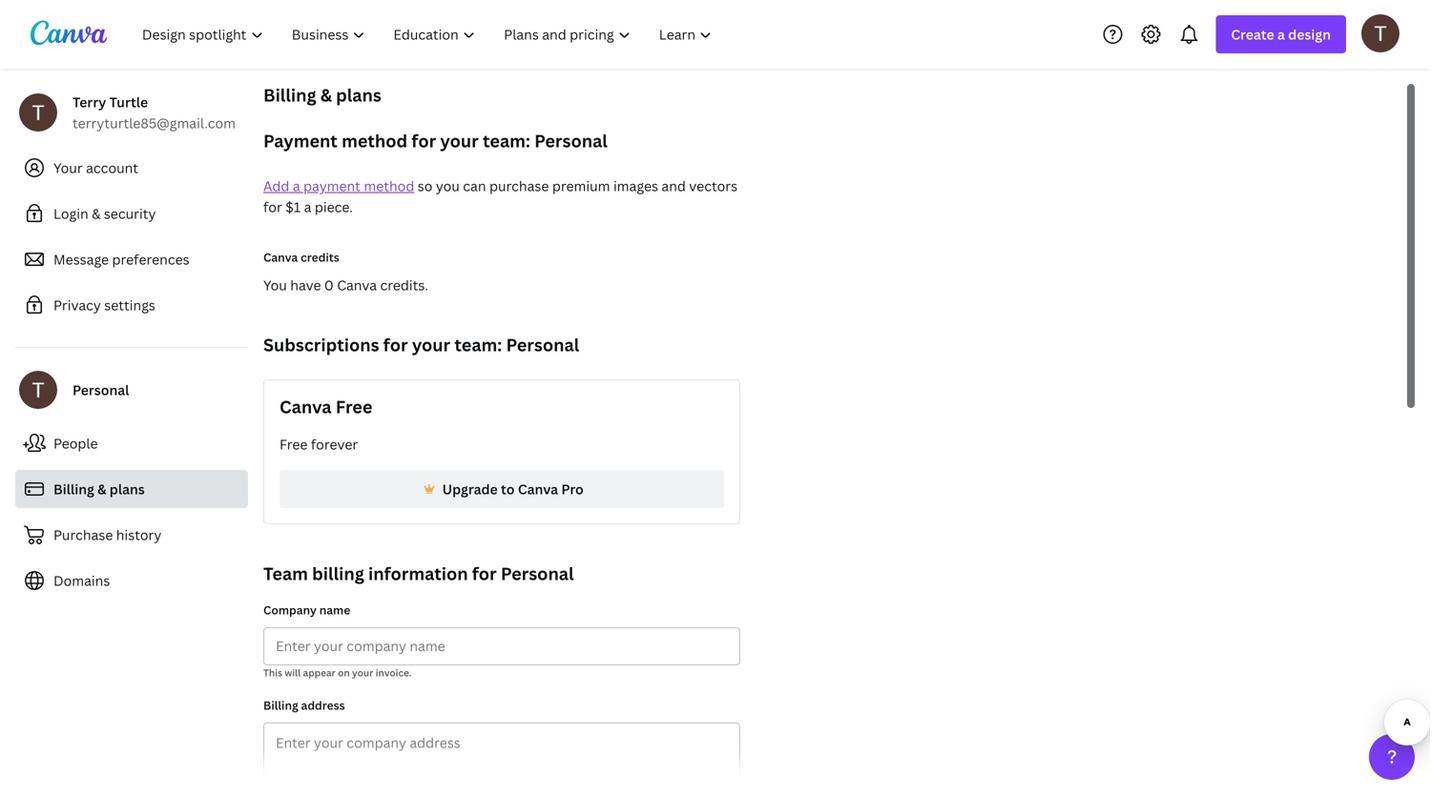 Task type: locate. For each thing, give the bounding box(es) containing it.
& right login
[[92, 205, 101, 223]]

free left the "forever"
[[280, 436, 308, 454]]

0
[[324, 276, 334, 294]]

1 vertical spatial plans
[[110, 480, 145, 499]]

settings
[[104, 296, 155, 314]]

free up the "forever"
[[336, 395, 372, 419]]

privacy
[[53, 296, 101, 314]]

& up payment
[[320, 83, 332, 107]]

credits.
[[380, 276, 428, 294]]

billing & plans up purchase history
[[53, 480, 145, 499]]

name
[[319, 603, 350, 618]]

for left $1
[[263, 198, 282, 216]]

1 horizontal spatial plans
[[336, 83, 381, 107]]

purchase
[[53, 526, 113, 544]]

free forever
[[280, 436, 358, 454]]

2 vertical spatial &
[[97, 480, 106, 499]]

payment
[[303, 177, 361, 195]]

0 vertical spatial free
[[336, 395, 372, 419]]

privacy settings link
[[15, 286, 248, 324]]

billing
[[263, 83, 316, 107], [53, 480, 94, 499], [263, 698, 298, 714]]

0 horizontal spatial free
[[280, 436, 308, 454]]

canva up free forever on the left bottom of page
[[280, 395, 332, 419]]

1 vertical spatial &
[[92, 205, 101, 223]]

1 vertical spatial method
[[364, 177, 414, 195]]

0 horizontal spatial billing & plans
[[53, 480, 145, 499]]

your
[[440, 129, 479, 153], [412, 333, 450, 357], [352, 667, 373, 680]]

0 vertical spatial method
[[342, 129, 408, 153]]

for inside the so you can purchase premium images and vectors for $1 a piece.
[[263, 198, 282, 216]]

& for billing & plans link
[[97, 480, 106, 499]]

0 vertical spatial team:
[[483, 129, 530, 153]]

invoice.
[[376, 667, 412, 680]]

0 horizontal spatial a
[[293, 177, 300, 195]]

images
[[613, 177, 658, 195]]

this
[[263, 667, 282, 680]]

plans
[[336, 83, 381, 107], [110, 480, 145, 499]]

to
[[501, 480, 515, 499]]

subscriptions
[[263, 333, 379, 357]]

canva
[[263, 250, 298, 265], [337, 276, 377, 294], [280, 395, 332, 419], [518, 480, 558, 499]]

company
[[263, 603, 317, 618]]

message
[[53, 250, 109, 269]]

method left so
[[364, 177, 414, 195]]

& inside billing & plans link
[[97, 480, 106, 499]]

domains link
[[15, 562, 248, 600]]

a right add
[[293, 177, 300, 195]]

1 horizontal spatial free
[[336, 395, 372, 419]]

billing up payment
[[263, 83, 316, 107]]

design
[[1288, 25, 1331, 43]]

terryturtle85@gmail.com
[[73, 114, 236, 132]]

plans up payment
[[336, 83, 381, 107]]

0 horizontal spatial plans
[[110, 480, 145, 499]]

and
[[662, 177, 686, 195]]

your down credits.
[[412, 333, 450, 357]]

history
[[116, 526, 162, 544]]

upgrade
[[442, 480, 498, 499]]

security
[[104, 205, 156, 223]]

add a payment method
[[263, 177, 414, 195]]

a
[[1278, 25, 1285, 43], [293, 177, 300, 195], [304, 198, 311, 216]]

method up 'add a payment method' link
[[342, 129, 408, 153]]

1 vertical spatial a
[[293, 177, 300, 195]]

billing down people
[[53, 480, 94, 499]]

terry turtle terryturtle85@gmail.com
[[73, 93, 236, 132]]

vectors
[[689, 177, 738, 195]]

team:
[[483, 129, 530, 153], [455, 333, 502, 357]]

0 vertical spatial plans
[[336, 83, 381, 107]]

billing & plans up payment
[[263, 83, 381, 107]]

payment method for your team: personal
[[263, 129, 608, 153]]

purchase history link
[[15, 516, 248, 554]]

method
[[342, 129, 408, 153], [364, 177, 414, 195]]

canva right 'to'
[[518, 480, 558, 499]]

so
[[418, 177, 433, 195]]

domains
[[53, 572, 110, 590]]

a right $1
[[304, 198, 311, 216]]

1 horizontal spatial a
[[304, 198, 311, 216]]

2 horizontal spatial a
[[1278, 25, 1285, 43]]

a left design
[[1278, 25, 1285, 43]]

& inside login & security 'link'
[[92, 205, 101, 223]]

message preferences link
[[15, 240, 248, 279]]

canva inside button
[[518, 480, 558, 499]]

can
[[463, 177, 486, 195]]

canva up you
[[263, 250, 298, 265]]

premium
[[552, 177, 610, 195]]

a inside dropdown button
[[1278, 25, 1285, 43]]

people
[[53, 435, 98, 453]]

add
[[263, 177, 289, 195]]

your account
[[53, 159, 138, 177]]

2 vertical spatial a
[[304, 198, 311, 216]]

message preferences
[[53, 250, 190, 269]]

you
[[263, 276, 287, 294]]

billing & plans
[[263, 83, 381, 107], [53, 480, 145, 499]]

canva right 0
[[337, 276, 377, 294]]

0 vertical spatial billing
[[263, 83, 316, 107]]

plans up purchase history link
[[110, 480, 145, 499]]

0 vertical spatial billing & plans
[[263, 83, 381, 107]]

upgrade to canva pro
[[442, 480, 584, 499]]

create
[[1231, 25, 1274, 43]]

billing down this at the bottom of page
[[263, 698, 298, 714]]

you have 0 canva credits.
[[263, 276, 428, 294]]

personal
[[534, 129, 608, 153], [506, 333, 579, 357], [73, 381, 129, 399], [501, 562, 574, 586]]

0 vertical spatial a
[[1278, 25, 1285, 43]]

& up purchase history
[[97, 480, 106, 499]]

2 vertical spatial billing
[[263, 698, 298, 714]]

&
[[320, 83, 332, 107], [92, 205, 101, 223], [97, 480, 106, 499]]

your account link
[[15, 149, 248, 187]]

your right on
[[352, 667, 373, 680]]

your up you on the left
[[440, 129, 479, 153]]

payment
[[263, 129, 338, 153]]

for
[[412, 129, 436, 153], [263, 198, 282, 216], [383, 333, 408, 357], [472, 562, 497, 586]]

free
[[336, 395, 372, 419], [280, 436, 308, 454]]

credits
[[301, 250, 339, 265]]

1 horizontal spatial billing & plans
[[263, 83, 381, 107]]



Task type: describe. For each thing, give the bounding box(es) containing it.
for down credits.
[[383, 333, 408, 357]]

have
[[290, 276, 321, 294]]

purchase
[[489, 177, 549, 195]]

billing & plans link
[[15, 470, 248, 509]]

1 vertical spatial team:
[[455, 333, 502, 357]]

login & security link
[[15, 195, 248, 233]]

canva free
[[280, 395, 372, 419]]

top level navigation element
[[130, 15, 728, 53]]

appear
[[303, 667, 336, 680]]

1 vertical spatial billing
[[53, 480, 94, 499]]

your
[[53, 159, 83, 177]]

a for design
[[1278, 25, 1285, 43]]

terry
[[73, 93, 106, 111]]

account
[[86, 159, 138, 177]]

1 vertical spatial your
[[412, 333, 450, 357]]

turtle
[[109, 93, 148, 111]]

a inside the so you can purchase premium images and vectors for $1 a piece.
[[304, 198, 311, 216]]

piece.
[[315, 198, 353, 216]]

a for payment
[[293, 177, 300, 195]]

information
[[368, 562, 468, 586]]

0 vertical spatial your
[[440, 129, 479, 153]]

company name
[[263, 603, 350, 618]]

people link
[[15, 425, 248, 463]]

you
[[436, 177, 460, 195]]

login
[[53, 205, 88, 223]]

billing
[[312, 562, 364, 586]]

2 vertical spatial your
[[352, 667, 373, 680]]

for right information
[[472, 562, 497, 586]]

1 vertical spatial billing & plans
[[53, 480, 145, 499]]

$1
[[285, 198, 301, 216]]

billing address
[[263, 698, 345, 714]]

& for login & security 'link'
[[92, 205, 101, 223]]

0 vertical spatial &
[[320, 83, 332, 107]]

1 vertical spatial free
[[280, 436, 308, 454]]

address
[[301, 698, 345, 714]]

purchase history
[[53, 526, 162, 544]]

this will appear on your invoice.
[[263, 667, 412, 680]]

add a payment method link
[[263, 177, 414, 195]]

login & security
[[53, 205, 156, 223]]

Enter your company name text field
[[276, 629, 728, 665]]

upgrade to canva pro button
[[280, 470, 724, 509]]

terry turtle image
[[1362, 14, 1400, 52]]

will
[[285, 667, 301, 680]]

create a design
[[1231, 25, 1331, 43]]

canva credits
[[263, 250, 339, 265]]

create a design button
[[1216, 15, 1346, 53]]

on
[[338, 667, 350, 680]]

for up so
[[412, 129, 436, 153]]

team billing information for personal
[[263, 562, 574, 586]]

forever
[[311, 436, 358, 454]]

privacy settings
[[53, 296, 155, 314]]

so you can purchase premium images and vectors for $1 a piece.
[[263, 177, 738, 216]]

team
[[263, 562, 308, 586]]

subscriptions for your team: personal
[[263, 333, 579, 357]]

plans inside billing & plans link
[[110, 480, 145, 499]]

preferences
[[112, 250, 190, 269]]

pro
[[561, 480, 584, 499]]



Task type: vqa. For each thing, say whether or not it's contained in the screenshot.
'Edit a copy of the Black Orange Food Hacks Food Instagram Post template' Image
no



